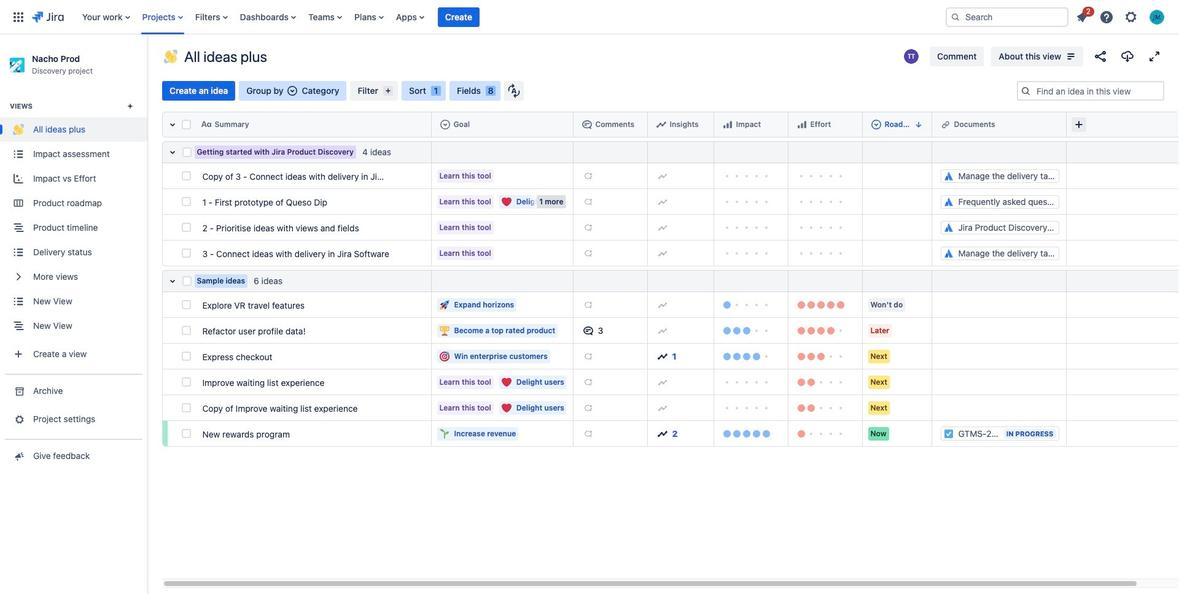 Task type: locate. For each thing, give the bounding box(es) containing it.
1 vertical spatial :heart: image
[[502, 378, 512, 387]]

1 horizontal spatial list
[[1072, 5, 1172, 28]]

share image
[[1094, 49, 1108, 64]]

Search field
[[946, 7, 1069, 27]]

3 :heart: image from the top
[[502, 403, 512, 413]]

:dart: image
[[440, 352, 449, 362], [440, 352, 449, 362]]

polaris common.ui.field config.add.add more.icon image
[[1072, 117, 1087, 132]]

1 vertical spatial :wave: image
[[13, 124, 24, 135]]

:wave: image
[[164, 50, 178, 63], [13, 124, 24, 135]]

:heart: image
[[502, 197, 512, 207], [502, 378, 512, 387], [502, 403, 512, 413]]

hyperlink image
[[941, 120, 951, 129]]

0 horizontal spatial list item
[[438, 0, 480, 34]]

Find an idea in this view field
[[1033, 82, 1164, 100]]

banner
[[0, 0, 1180, 34]]

expand image
[[1148, 49, 1162, 64]]

export image
[[1121, 49, 1135, 64]]

1 vertical spatial :heart: image
[[502, 378, 512, 387]]

2 :heart: image from the top
[[502, 378, 512, 387]]

0 horizontal spatial :wave: image
[[13, 124, 24, 135]]

cell
[[432, 112, 574, 138], [574, 112, 648, 138], [648, 112, 715, 138], [715, 112, 789, 138], [789, 112, 863, 138], [863, 112, 933, 138], [933, 112, 1067, 138], [1067, 112, 1180, 138], [863, 141, 933, 163], [933, 141, 1067, 163], [1067, 141, 1180, 163], [1067, 163, 1180, 189], [863, 189, 933, 215], [1067, 189, 1180, 215], [863, 215, 933, 241], [1067, 215, 1180, 241], [863, 241, 933, 267], [1067, 241, 1180, 267], [933, 292, 1067, 318], [1067, 292, 1180, 318], [933, 318, 1067, 344], [1067, 318, 1180, 344], [933, 344, 1067, 370], [1067, 344, 1180, 370], [933, 370, 1067, 396], [1067, 370, 1180, 396], [933, 396, 1067, 421], [1067, 396, 1180, 421], [1067, 421, 1180, 447]]

settings image
[[1124, 10, 1139, 24]]

2 vertical spatial :heart: image
[[502, 403, 512, 413]]

:trophy: image
[[440, 326, 449, 336]]

jira image
[[32, 10, 64, 24], [32, 10, 64, 24]]

0 vertical spatial :wave: image
[[164, 50, 178, 63]]

0 vertical spatial :heart: image
[[502, 197, 512, 207]]

:wave: image
[[164, 50, 178, 63], [13, 124, 24, 135]]

:seedling: image
[[440, 429, 449, 439], [440, 429, 449, 439]]

None search field
[[946, 7, 1069, 27]]

add image
[[583, 171, 593, 181], [583, 171, 593, 181], [583, 197, 593, 207], [583, 223, 593, 233], [658, 223, 668, 233], [583, 300, 593, 310], [658, 300, 668, 310], [583, 352, 593, 362], [583, 352, 593, 362], [583, 378, 593, 387], [583, 378, 593, 387], [583, 403, 593, 413], [658, 403, 668, 413], [583, 429, 593, 439]]

header.desc image
[[914, 120, 924, 129]]

1 :heart: image from the top
[[502, 197, 512, 207]]

:heart: image
[[502, 197, 512, 207], [502, 378, 512, 387], [502, 403, 512, 413]]

0 horizontal spatial list
[[76, 0, 936, 34]]

help image
[[1100, 10, 1115, 24]]

single select dropdown image
[[287, 86, 297, 96]]

1 vertical spatial :wave: image
[[13, 124, 24, 135]]

1 horizontal spatial :wave: image
[[164, 50, 178, 63]]

group
[[0, 86, 147, 374]]

0 vertical spatial :wave: image
[[164, 50, 178, 63]]

add image
[[658, 171, 668, 181], [583, 197, 593, 207], [658, 197, 668, 207], [583, 223, 593, 233], [583, 249, 593, 258], [583, 249, 593, 258], [658, 249, 668, 258], [583, 300, 593, 310], [658, 326, 668, 336], [658, 378, 668, 387], [583, 403, 593, 413], [583, 429, 593, 439]]

show description image
[[1064, 49, 1079, 64]]

autosave is enabled image
[[508, 84, 520, 98]]

list
[[76, 0, 936, 34], [1072, 5, 1172, 28]]

list item
[[438, 0, 480, 34], [1072, 5, 1095, 27]]

2 vertical spatial :heart: image
[[502, 403, 512, 413]]

comments image
[[582, 120, 592, 129]]

0 horizontal spatial :wave: image
[[13, 124, 24, 135]]

0 vertical spatial :heart: image
[[502, 197, 512, 207]]

:rocket: image
[[440, 300, 449, 310]]

3 :heart: image from the top
[[502, 403, 512, 413]]



Task type: vqa. For each thing, say whether or not it's contained in the screenshot.
team-
no



Task type: describe. For each thing, give the bounding box(es) containing it.
feedback image
[[12, 451, 25, 463]]

1 :heart: image from the top
[[502, 197, 512, 207]]

appswitcher icon image
[[11, 10, 26, 24]]

summary image
[[201, 120, 211, 129]]

2 :heart: image from the top
[[502, 378, 512, 387]]

1 horizontal spatial :wave: image
[[164, 50, 178, 63]]

roadmap image
[[872, 120, 881, 129]]

insights image
[[657, 120, 666, 129]]

effort image
[[797, 120, 807, 129]]

1 horizontal spatial list item
[[1072, 5, 1095, 27]]

notifications image
[[1075, 10, 1090, 24]]

insights image
[[658, 352, 668, 362]]

goal image
[[440, 120, 450, 129]]

:trophy: image
[[440, 326, 449, 336]]

collapse all image
[[165, 117, 180, 132]]

primary element
[[7, 0, 936, 34]]

current project sidebar image
[[134, 49, 161, 74]]

search image
[[951, 12, 961, 22]]

:wave: image inside "jira product discovery navigation" element
[[13, 124, 24, 135]]

your profile and settings image
[[1150, 10, 1165, 24]]

impact image
[[723, 120, 733, 129]]

project settings image
[[12, 414, 25, 426]]

comments image
[[583, 326, 593, 336]]

jira product discovery navigation element
[[0, 34, 147, 595]]

:rocket: image
[[440, 300, 449, 310]]

insights image
[[658, 429, 668, 439]]



